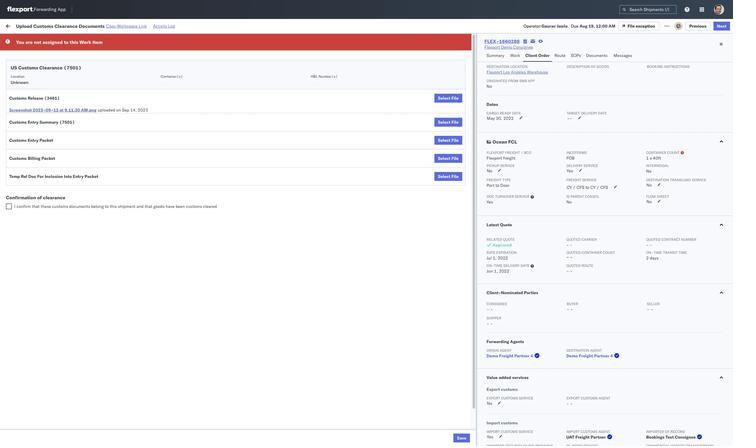 Task type: vqa. For each thing, say whether or not it's contained in the screenshot.


Task type: locate. For each thing, give the bounding box(es) containing it.
0 vertical spatial dec
[[158, 150, 166, 155]]

2 select file button from the top
[[435, 118, 463, 127]]

origin down forwarding agents
[[487, 348, 499, 353]]

1 nyku9743990 from the top
[[497, 254, 527, 259]]

5 flex-2130387 from the top
[[442, 293, 473, 299]]

2 test123456 from the top
[[550, 71, 575, 77]]

5 11:59 from the top
[[128, 150, 140, 155]]

5 select file from the top
[[438, 174, 459, 179]]

0 horizontal spatial time
[[495, 264, 503, 268]]

2023-
[[33, 107, 46, 113]]

0 vertical spatial demo123
[[550, 359, 570, 364]]

customs for import customs service
[[501, 430, 518, 434]]

entry for summary
[[28, 120, 38, 125]]

2023 right jan
[[171, 202, 181, 207]]

1846748
[[455, 58, 473, 64], [455, 71, 473, 77], [455, 84, 473, 90], [455, 98, 473, 103], [455, 111, 473, 116], [455, 124, 473, 129]]

clearance inside button
[[46, 123, 65, 129]]

6 hlxu8034992 from the top
[[560, 123, 589, 129]]

3 schedule from the top
[[14, 84, 31, 89]]

angeles, down into
[[64, 189, 80, 194]]

gvcu5265864 up consignee - -
[[497, 293, 527, 299]]

0 vertical spatial flex-2001714
[[442, 411, 473, 416]]

client inside 'button'
[[299, 48, 308, 52]]

id
[[440, 48, 444, 52]]

flex-1911408
[[442, 359, 473, 364], [442, 372, 473, 377]]

no inside intermodal no
[[647, 169, 652, 174]]

demo freight partner 4 down the destination agent on the right bottom
[[567, 353, 613, 359]]

angeles, for 2nd schedule pickup from los angeles, ca link from the top of the page
[[64, 84, 80, 89]]

9 resize handle column header from the left
[[641, 46, 649, 446]]

None checkbox
[[6, 204, 12, 210]]

demu1232567 up export customs
[[497, 372, 528, 377]]

demo freight partner 4
[[487, 353, 534, 359], [567, 353, 613, 359]]

customs for export customs agent - -
[[581, 396, 598, 401]]

description of goods
[[567, 64, 610, 69]]

import for import customs service
[[487, 430, 500, 434]]

1 flex-1988285 from the top
[[442, 385, 473, 390]]

2 horizontal spatial destination
[[647, 178, 670, 182]]

4 flex-1889466 from the top
[[442, 176, 473, 181]]

pst, for 12:30
[[148, 424, 157, 429]]

time up the jun 1, 2022
[[495, 264, 503, 268]]

3 hlxu8034992 from the top
[[560, 84, 589, 90]]

1 vertical spatial destination
[[647, 178, 670, 182]]

to inside freight type port to door
[[496, 183, 500, 188]]

0 vertical spatial destination
[[487, 64, 510, 69]]

ceau7522281, hlxu6269489, hlxu8034992
[[497, 58, 589, 64], [497, 71, 589, 77], [497, 84, 589, 90], [497, 97, 589, 103], [497, 110, 589, 116], [497, 123, 589, 129]]

time for on-time transit time 2 days
[[654, 251, 663, 255]]

quoted
[[567, 237, 581, 242], [647, 237, 661, 242], [567, 251, 581, 255], [567, 264, 581, 268]]

1 horizontal spatial forwarding
[[487, 339, 510, 345]]

forwarding for forwarding app
[[34, 7, 56, 12]]

forwarding up the import work button
[[34, 7, 56, 12]]

0 vertical spatial 1,
[[493, 256, 497, 261]]

2 select from the top
[[438, 120, 451, 125]]

schedule delivery appointment
[[14, 58, 73, 63], [14, 97, 73, 103], [14, 149, 73, 155], [14, 202, 73, 207], [14, 424, 73, 429]]

resize handle column header for flex id
[[487, 46, 494, 446]]

jawla left due
[[557, 23, 568, 29]]

1 horizontal spatial container
[[647, 150, 667, 155]]

2 ceau7522281, from the top
[[497, 71, 528, 77]]

lhuu7894563, uetu5238478
[[497, 137, 558, 142], [497, 150, 558, 155], [497, 163, 558, 168], [497, 176, 558, 181]]

from inside "link"
[[44, 163, 52, 168]]

of down documents button
[[591, 64, 596, 69]]

demu1232567 down origin agent
[[497, 359, 528, 364]]

quoted left contract
[[647, 237, 661, 242]]

1 horizontal spatial on
[[152, 23, 157, 28]]

1 4 from the left
[[531, 353, 534, 359]]

0 vertical spatial 1988285
[[455, 385, 473, 390]]

1 vertical spatial at
[[60, 107, 64, 113]]

1 2001714 from the top
[[455, 411, 473, 416]]

5 2130387 from the top
[[455, 293, 473, 299]]

goods down documents button
[[597, 64, 610, 69]]

schedule delivery appointment button for 8:30 pm pst, jan 23, 2023
[[14, 201, 73, 208]]

resize handle column header for mode
[[289, 46, 296, 446]]

1 horizontal spatial client
[[526, 53, 538, 58]]

select file for customs entry summary (7501)
[[438, 120, 459, 125]]

select
[[438, 96, 451, 101], [438, 120, 451, 125], [438, 138, 451, 143], [438, 156, 451, 161], [438, 174, 451, 179]]

demo freight partner 4 link down the agents
[[487, 353, 541, 359]]

1 horizontal spatial at
[[125, 23, 128, 28]]

4 schedule delivery appointment link from the top
[[14, 201, 73, 207]]

4 resize handle column header from the left
[[289, 46, 296, 446]]

import for import customs
[[487, 421, 500, 426]]

: for snoozed
[[138, 37, 139, 41]]

route
[[582, 264, 594, 268]]

clearance for us customs clearance (7501)
[[39, 65, 63, 71]]

0 vertical spatial demu1232567
[[497, 359, 528, 364]]

2 flex-1846748 from the top
[[442, 71, 473, 77]]

test 20 wi team assignment
[[652, 372, 703, 377]]

resize handle column header for container numbers
[[540, 46, 547, 446]]

3 flex-2130384 from the top
[[442, 306, 473, 312]]

1 horizontal spatial work
[[79, 39, 91, 45]]

4 pdt, from the top
[[148, 111, 158, 116]]

1 horizontal spatial summary
[[487, 53, 505, 58]]

from up temp rel doc for inclusion into entry packet
[[44, 163, 52, 168]]

msdu7304509
[[497, 189, 528, 194]]

related
[[487, 237, 502, 242]]

date for may 30, 2022
[[513, 111, 521, 115]]

1 : from the left
[[43, 37, 44, 41]]

confirm for confirm pickup from los angeles, ca
[[14, 163, 29, 168]]

6 nyku9743990 from the top
[[497, 385, 527, 390]]

2 horizontal spatial /
[[597, 185, 600, 190]]

9.11.30
[[65, 107, 80, 113]]

1 horizontal spatial on-
[[647, 251, 654, 255]]

delivery for schedule delivery appointment button associated with 12:30 pm pst, feb 17, 2023
[[32, 424, 48, 429]]

ca inside confirm pickup from los angeles, ca "link"
[[79, 163, 84, 168]]

4 flex-2130384 from the top
[[442, 320, 473, 325]]

3 1846748 from the top
[[455, 84, 473, 90]]

4 11:59 from the top
[[128, 111, 140, 116]]

delivery right target
[[581, 111, 598, 115]]

5 hlxu8034992 from the top
[[560, 110, 589, 116]]

client inside button
[[526, 53, 538, 58]]

0 horizontal spatial summary
[[39, 120, 58, 125]]

uploaded
[[98, 107, 115, 113]]

2 vertical spatial jawla
[[666, 71, 676, 77]]

23, for 2022
[[165, 163, 171, 168]]

pickup down "us customs clearance (7501)" on the left top of the page
[[32, 71, 45, 76]]

quoted inside quoted route - -
[[567, 264, 581, 268]]

1 lhuu7894563, uetu5238478 from the top
[[497, 137, 558, 142]]

file for customs entry packet
[[452, 138, 459, 143]]

message
[[87, 23, 103, 28]]

mbl/mawb numbers
[[550, 48, 586, 52]]

7 nyku9743990 from the top
[[497, 398, 527, 403]]

gaurav jawla up booking instructions
[[652, 58, 676, 64]]

client order
[[526, 53, 550, 58]]

fob
[[567, 156, 575, 161]]

record
[[671, 430, 686, 434]]

2 vertical spatial 2023
[[174, 424, 185, 429]]

1 integration from the left
[[299, 424, 319, 429]]

freight
[[487, 178, 502, 182], [567, 178, 582, 182], [500, 353, 514, 359], [579, 353, 594, 359], [576, 435, 590, 440]]

1 schedule pickup from los angeles, ca from the top
[[14, 71, 87, 76]]

abcdefg78456546 down "fob"
[[550, 163, 590, 168]]

3 lhuu7894563, uetu5238478 from the top
[[497, 163, 558, 168]]

gvcu5265864 up quote
[[497, 215, 527, 220]]

resize handle column header
[[118, 46, 125, 446], [207, 46, 215, 446], [236, 46, 243, 446], [289, 46, 296, 446], [341, 46, 348, 446], [422, 46, 430, 446], [487, 46, 494, 446], [540, 46, 547, 446], [641, 46, 649, 446], [694, 46, 701, 446], [719, 46, 726, 446]]

container
[[582, 251, 602, 255]]

save button
[[454, 434, 470, 443]]

door
[[501, 183, 510, 188]]

resize handle column header for consignee
[[422, 46, 430, 446]]

3 schedule delivery appointment button from the top
[[14, 149, 73, 156]]

4 select file from the top
[[438, 156, 459, 161]]

1 vertical spatial dec
[[156, 163, 164, 168]]

fcl for 2nd schedule pickup from los angeles, ca link from the top of the page
[[259, 84, 267, 90]]

5 select file button from the top
[[435, 172, 463, 181]]

that down confirmation of clearance
[[32, 204, 40, 209]]

ca for 5th schedule pickup from los angeles, ca button from the bottom
[[81, 71, 87, 76]]

nov
[[159, 58, 167, 64], [159, 71, 167, 77], [159, 84, 167, 90], [159, 111, 167, 116]]

demo for origin agent
[[487, 353, 499, 359]]

11:59 pm pst, dec 13, 2022
[[128, 150, 185, 155]]

1 horizontal spatial cfs
[[601, 185, 609, 190]]

confirm inside "link"
[[14, 163, 29, 168]]

dec
[[158, 150, 166, 155], [156, 163, 164, 168]]

0 vertical spatial on-
[[647, 251, 654, 255]]

11:59 for 11:59 pm pdt, nov 4, 2022 schedule delivery appointment link
[[128, 58, 140, 64]]

jul
[[487, 256, 492, 261]]

app up import work
[[58, 7, 66, 12]]

1 horizontal spatial cy
[[591, 185, 596, 190]]

goods left have
[[153, 204, 165, 209]]

0 horizontal spatial :
[[43, 37, 44, 41]]

container up 40ft
[[647, 150, 667, 155]]

12:30 pm pst, feb 17, 2023
[[128, 424, 185, 429]]

1 horizontal spatial that
[[145, 204, 152, 209]]

customs for import customs
[[501, 421, 518, 426]]

1 vertical spatial doc
[[487, 194, 495, 199]]

schedule pickup from los angeles, ca link up (3461)
[[14, 84, 87, 90]]

1 abcdefg78456546 from the top
[[550, 150, 590, 155]]

2 gvcu5265864 from the top
[[497, 215, 527, 220]]

workspace
[[117, 23, 138, 29]]

date up ocean fcl 'button'
[[599, 111, 607, 115]]

quoted down quoted carrier - -
[[567, 251, 581, 255]]

jawla down booking instructions
[[666, 71, 676, 77]]

2 nov from the top
[[159, 71, 167, 77]]

packet for customs entry packet
[[39, 138, 53, 143]]

fcl for 11:59 pm pdt, nov 4, 2022 schedule delivery appointment link
[[259, 58, 267, 64]]

to right for
[[64, 39, 69, 45]]

1 vertical spatial on-
[[487, 264, 495, 268]]

on- inside on-time transit time 2 days
[[647, 251, 654, 255]]

delivery for schedule delivery appointment button related to 11:59 pm pst, dec 13, 2022
[[32, 149, 48, 155]]

1 vertical spatial gaurav jawla
[[652, 71, 676, 77]]

3 uetu5238478 from the top
[[529, 163, 558, 168]]

yes
[[567, 168, 574, 174], [487, 199, 493, 205], [487, 435, 494, 440]]

delivery for confirm delivery button
[[30, 176, 45, 181]]

0 horizontal spatial client
[[299, 48, 308, 52]]

ocean inside 'button'
[[493, 139, 508, 145]]

schedule
[[14, 58, 31, 63], [14, 71, 31, 76], [14, 84, 31, 89], [14, 97, 31, 103], [14, 110, 31, 116], [14, 136, 31, 142], [14, 149, 31, 155], [14, 189, 31, 194], [14, 202, 31, 207], [14, 424, 31, 429]]

4 select file button from the top
[[435, 154, 463, 163]]

select file button for temp rel doc for inclusion into entry packet
[[435, 172, 463, 181]]

jun 1, 2022
[[487, 269, 510, 274]]

assigned
[[43, 39, 63, 45]]

demo freight partner 4 link down the destination agent on the right bottom
[[567, 353, 621, 359]]

dec down 11:59 pm pst, dec 13, 2022
[[156, 163, 164, 168]]

1 integration test account - western digital from the left
[[299, 424, 378, 429]]

release
[[28, 96, 43, 101]]

1 vertical spatial flex-1911408
[[442, 372, 473, 377]]

0 vertical spatial 1911408
[[455, 359, 473, 364]]

count inside quoted container count - -
[[603, 251, 616, 255]]

0 horizontal spatial delivery
[[504, 264, 520, 268]]

appointment for 8:30 pm pst, jan 23, 2023
[[49, 202, 73, 207]]

import up import customs service
[[487, 421, 500, 426]]

confirm inside button
[[14, 176, 29, 181]]

at right 13
[[60, 107, 64, 113]]

ca for 3rd schedule pickup from los angeles, ca button from the bottom of the page
[[81, 110, 87, 116]]

1 vertical spatial clearance
[[39, 65, 63, 71]]

3 2130384 from the top
[[455, 306, 473, 312]]

container count
[[647, 150, 680, 155]]

transload
[[671, 178, 692, 182]]

1 vertical spatial 2023
[[171, 202, 181, 207]]

entry up customs billing packet
[[28, 138, 38, 143]]

from down flexport los angeles warehouse link
[[509, 79, 519, 83]]

container inside container numbers button
[[497, 48, 513, 52]]

export customs service
[[487, 396, 534, 401]]

booking
[[648, 64, 664, 69]]

angeles, down upload customs clearance documents button
[[64, 136, 80, 142]]

5 select from the top
[[438, 174, 451, 179]]

2 select file from the top
[[438, 120, 459, 125]]

upload inside button
[[14, 123, 27, 129]]

intermodal no
[[647, 164, 670, 174]]

hbl
[[311, 74, 318, 79]]

turnover
[[496, 194, 514, 199]]

schedule delivery appointment for 12:30 pm pst, feb 17, 2023
[[14, 424, 73, 429]]

customs inside upload customs clearance documents link
[[28, 123, 45, 129]]

1 schedule pickup from los angeles, ca button from the top
[[14, 71, 87, 77]]

1 demo freight partner 4 link from the left
[[487, 353, 541, 359]]

los inside confirm pickup from los angeles, ca "link"
[[54, 163, 60, 168]]

0 vertical spatial clearance
[[55, 23, 78, 29]]

5 schedule pickup from los angeles, ca link from the top
[[14, 188, 87, 194]]

0 vertical spatial client
[[299, 48, 308, 52]]

delivery for 4th schedule delivery appointment button from the bottom of the page
[[32, 97, 48, 103]]

file for customs billing packet
[[452, 156, 459, 161]]

1 vertical spatial 1988285
[[455, 398, 473, 403]]

confirmation of clearance
[[6, 195, 65, 201]]

los left 'angeles'
[[504, 69, 510, 75]]

10 resize handle column header from the left
[[694, 46, 701, 446]]

flex-1988285
[[442, 385, 473, 390], [442, 398, 473, 403]]

(7501) for customs entry summary (7501)
[[59, 120, 75, 125]]

flex-2150210
[[442, 437, 473, 442]]

0 horizontal spatial container
[[497, 48, 513, 52]]

2 2001714 from the top
[[455, 424, 473, 429]]

0 vertical spatial count
[[668, 150, 680, 155]]

risk
[[130, 23, 136, 28]]

yes for import
[[487, 435, 494, 440]]

(0)
[[103, 23, 111, 28]]

4 schedule pickup from los angeles, ca link from the top
[[14, 136, 87, 142]]

clearance down workitem button
[[39, 65, 63, 71]]

on left sep
[[116, 107, 121, 113]]

schedule delivery appointment button for 12:30 pm pst, feb 17, 2023
[[14, 423, 73, 430]]

1 horizontal spatial :
[[138, 37, 139, 41]]

screenshot 2023-09-13 at 9.11.30 am.png uploaded on sep 14, 2023
[[9, 107, 148, 113]]

23, down 13,
[[165, 163, 171, 168]]

1 1846748 from the top
[[455, 58, 473, 64]]

import down import customs
[[487, 430, 500, 434]]

jawla up booking instructions
[[666, 58, 676, 64]]

3 ceau7522281, hlxu6269489, hlxu8034992 from the top
[[497, 84, 589, 90]]

gvcu5265864 up expiration
[[497, 241, 527, 246]]

type
[[503, 178, 511, 182]]

schedule pickup from los angeles, ca up customs entry summary (7501)
[[14, 110, 87, 116]]

1 vertical spatial abcdefg78456546
[[550, 163, 590, 168]]

2023 right the 17,
[[174, 424, 185, 429]]

3 11:59 pm pdt, nov 4, 2022 from the top
[[128, 84, 183, 90]]

copy workspace link button
[[106, 23, 147, 29]]

upload for upload customs clearance documents copy workspace link
[[16, 23, 32, 29]]

2 lhuu7894563, uetu5238478 from the top
[[497, 150, 558, 155]]

1 vertical spatial of
[[37, 195, 42, 201]]

1 horizontal spatial numbers
[[572, 48, 586, 52]]

test123456 for schedule pickup from los angeles, ca
[[550, 111, 575, 116]]

0 horizontal spatial integration
[[299, 424, 319, 429]]

2 vertical spatial abcdefg78456546
[[550, 176, 590, 181]]

on- up jun
[[487, 264, 495, 268]]

/ inside flexport freight / bco flexport freight
[[521, 150, 524, 155]]

1 vertical spatial origin
[[487, 348, 499, 353]]

dec for 23,
[[156, 163, 164, 168]]

2 gaurav jawla from the top
[[652, 71, 676, 77]]

1 flex-2001714 from the top
[[442, 411, 473, 416]]

nov for third schedule pickup from los angeles, ca link from the bottom of the page
[[159, 111, 167, 116]]

(7501) down workitem button
[[64, 65, 81, 71]]

clearance
[[43, 195, 65, 201]]

flex-1989365 button
[[432, 344, 474, 352], [432, 344, 474, 352]]

pst, left feb
[[148, 424, 157, 429]]

0 horizontal spatial forwarding
[[34, 7, 56, 12]]

5 schedule delivery appointment from the top
[[14, 424, 73, 429]]

2 vertical spatial work
[[511, 53, 520, 58]]

cy up is
[[567, 185, 572, 190]]

1 x 40ft
[[647, 156, 662, 161]]

export customs
[[487, 387, 518, 392]]

3 2130387 from the top
[[455, 241, 473, 246]]

value added services button
[[478, 369, 734, 387]]

work down container numbers
[[511, 53, 520, 58]]

select file for customs release (3461)
[[438, 96, 459, 101]]

rate
[[487, 251, 496, 255]]

shipper
[[487, 316, 502, 321]]

3 abcdefg78456546 from the top
[[550, 176, 590, 181]]

los down "us customs clearance (7501)" on the left top of the page
[[56, 71, 63, 76]]

1 horizontal spatial destination
[[567, 348, 590, 353]]

1 horizontal spatial delivery
[[581, 111, 598, 115]]

0 horizontal spatial /
[[521, 150, 524, 155]]

0 vertical spatial forwarding
[[34, 7, 56, 12]]

4 zimu3048342 from the top
[[550, 333, 578, 338]]

upload down screenshot
[[14, 123, 27, 129]]

1 horizontal spatial integration
[[351, 424, 372, 429]]

quoted for quoted contract number - - rate expiration jul 1, 2022
[[647, 237, 661, 242]]

quoted inside quoted carrier - -
[[567, 237, 581, 242]]

0 vertical spatial abcdefg78456546
[[550, 150, 590, 155]]

Search Work text field
[[534, 21, 599, 30]]

2 4 from the left
[[611, 353, 613, 359]]

agent down value added services button
[[599, 396, 611, 401]]

0 horizontal spatial cy
[[567, 185, 572, 190]]

schedule pickup from los angeles, ca up (3461)
[[14, 84, 87, 89]]

5 nyku9743990 from the top
[[497, 332, 527, 338]]

cargo
[[487, 111, 499, 115]]

confirm pickup from los angeles, ca button
[[14, 162, 84, 169]]

customs inside export customs agent - -
[[581, 396, 598, 401]]

snoozed : no
[[124, 37, 145, 41]]

confirm
[[17, 204, 31, 209]]

entry for packet
[[28, 138, 38, 143]]

1 horizontal spatial digital
[[419, 424, 431, 429]]

19,
[[589, 23, 595, 29]]

11:59 for third schedule pickup from los angeles, ca link from the bottom of the page
[[128, 111, 140, 116]]

select for customs entry summary (7501)
[[438, 120, 451, 125]]

0 vertical spatial 2001714
[[455, 411, 473, 416]]

delivery down expiration
[[504, 264, 520, 268]]

0 vertical spatial jawla
[[557, 23, 568, 29]]

forwarding up origin agent
[[487, 339, 510, 345]]

: up deadline at left
[[138, 37, 139, 41]]

quoted left carrier
[[567, 237, 581, 242]]

1 vertical spatial jawla
[[666, 58, 676, 64]]

is
[[567, 194, 570, 199]]

on- for on-time delivery date
[[487, 264, 495, 268]]

time right "transit"
[[679, 251, 688, 255]]

quoted inside quoted contract number - - rate expiration jul 1, 2022
[[647, 237, 661, 242]]

flex-2130384 button
[[432, 253, 474, 261], [432, 253, 474, 261], [432, 266, 474, 274], [432, 266, 474, 274], [432, 305, 474, 313], [432, 305, 474, 313], [432, 318, 474, 326], [432, 318, 474, 326], [432, 331, 474, 339], [432, 331, 474, 339]]

work,
[[63, 37, 72, 41]]

2 integration from the left
[[351, 424, 372, 429]]

1, right jun
[[495, 269, 498, 274]]

this left shipment at top
[[110, 204, 117, 209]]

1 vertical spatial packet
[[41, 156, 55, 161]]

6 1846748 from the top
[[455, 124, 473, 129]]

freight up pickup service
[[504, 156, 516, 161]]

service for destination transload service
[[692, 178, 707, 182]]

flex-2130387 button
[[432, 200, 474, 209], [432, 200, 474, 209], [432, 214, 474, 222], [432, 214, 474, 222], [432, 240, 474, 248], [432, 240, 474, 248], [432, 279, 474, 287], [432, 279, 474, 287], [432, 292, 474, 300], [432, 292, 474, 300]]

1 vertical spatial flex-1988285
[[442, 398, 473, 403]]

from inside originates from smb app no
[[509, 79, 519, 83]]

partner down the destination agent on the right bottom
[[595, 353, 610, 359]]

0 vertical spatial summary
[[487, 53, 505, 58]]

ocean fcl
[[246, 58, 267, 64], [246, 84, 267, 90], [246, 111, 267, 116], [493, 139, 518, 145], [246, 150, 267, 155], [246, 163, 267, 168]]

23, right jan
[[164, 202, 170, 207]]

pickup inside confirm pickup from los angeles, ca "link"
[[30, 163, 43, 168]]

1 schedule pickup from los angeles, ca link from the top
[[14, 71, 87, 77]]

0 vertical spatial delivery
[[581, 111, 598, 115]]

23, for 2023
[[164, 202, 170, 207]]

0 horizontal spatial count
[[603, 251, 616, 255]]

7 resize handle column header from the left
[[487, 46, 494, 446]]

upload
[[16, 23, 32, 29], [14, 123, 27, 129]]

angeles, for first schedule pickup from los angeles, ca link from the bottom
[[64, 189, 80, 194]]

file for temp rel doc for inclusion into entry packet
[[452, 174, 459, 179]]

abcdefg78456546 up maeu9736123
[[550, 176, 590, 181]]

4 hlxu8034992 from the top
[[560, 97, 589, 103]]

0 vertical spatial flex-1911408
[[442, 359, 473, 364]]

1 confirm from the top
[[14, 163, 29, 168]]

am.png
[[81, 107, 97, 113]]

work inside button
[[511, 53, 520, 58]]

Search Shipments (/) text field
[[620, 5, 677, 14]]

angeles, up 9.11.30
[[64, 84, 80, 89]]

due aug 19, 12:00 am
[[571, 23, 616, 29]]

numbers inside button
[[572, 48, 586, 52]]

customs down import customs
[[501, 430, 518, 434]]

for
[[57, 37, 62, 41]]

pst, up 4:00 pm pst, dec 23, 2022
[[148, 150, 157, 155]]

on right 169 at the left top
[[152, 23, 157, 28]]

container down flex-1660288 link
[[497, 48, 513, 52]]

2 vertical spatial test123456
[[550, 111, 575, 116]]

numbers inside button
[[514, 48, 529, 52]]

integration test account - western digital
[[299, 424, 378, 429], [351, 424, 431, 429]]

0 vertical spatial yes
[[567, 168, 574, 174]]

1 appointment from the top
[[49, 58, 73, 63]]

1 vertical spatial flex-2001714
[[442, 424, 473, 429]]

demo123 up mbltest1234
[[550, 372, 570, 377]]

schedule pickup from los angeles, ca button down "us customs clearance (7501)" on the left top of the page
[[14, 71, 87, 77]]

1 horizontal spatial this
[[110, 204, 117, 209]]

1 schedule delivery appointment link from the top
[[14, 58, 73, 64]]

0 vertical spatial 23,
[[165, 163, 171, 168]]

1 hlxu6269489, from the top
[[529, 58, 559, 64]]

yes down port
[[487, 199, 493, 205]]

import customs agent
[[567, 430, 611, 434]]

of for importer
[[665, 430, 670, 434]]

2 demo freight partner 4 from the left
[[567, 353, 613, 359]]

delivery inside button
[[30, 176, 45, 181]]

destination inside destination location flexport los angeles warehouse
[[487, 64, 510, 69]]

ready
[[46, 37, 56, 41]]

consol
[[585, 194, 600, 199]]

clearance for upload customs clearance documents copy workspace link
[[55, 23, 78, 29]]

of for description
[[591, 64, 596, 69]]

batch action button
[[691, 21, 730, 30]]

schedule pickup from los angeles, ca button up customs entry summary (7501)
[[14, 110, 87, 116]]

select for customs billing packet
[[438, 156, 451, 161]]

angeles, inside "link"
[[61, 163, 78, 168]]

1 vertical spatial on
[[116, 107, 121, 113]]

1 ceau7522281, from the top
[[497, 58, 528, 64]]

quoted inside quoted container count - -
[[567, 251, 581, 255]]

2 maeu9408431 from the top
[[550, 215, 580, 220]]

resize handle column header for mbl/mawb numbers
[[641, 46, 649, 446]]

3 ceau7522281, from the top
[[497, 84, 528, 90]]

service for export customs service
[[519, 396, 534, 401]]

5 schedule delivery appointment button from the top
[[14, 423, 73, 430]]

schedule pickup from los angeles, ca button down upload customs clearance documents button
[[14, 136, 87, 143]]

packet for customs billing packet
[[41, 156, 55, 161]]

1 schedule delivery appointment button from the top
[[14, 58, 73, 64]]

jun
[[487, 269, 493, 274]]

agent up uat freight partner
[[599, 430, 611, 434]]

demo freight partner 4 link for origin agent
[[487, 353, 541, 359]]

entry
[[28, 120, 38, 125], [28, 138, 38, 143], [73, 174, 84, 179]]

summary down 09-
[[39, 120, 58, 125]]

partner for origin agent
[[515, 353, 530, 359]]

pst, down 11:59 pm pst, dec 13, 2022
[[146, 163, 155, 168]]

customs up status
[[33, 23, 53, 29]]

0 horizontal spatial on-
[[487, 264, 495, 268]]

2 2130384 from the top
[[455, 267, 473, 273]]

4 gvcu5265864 from the top
[[497, 280, 527, 286]]

no inside is parent consol no
[[567, 199, 572, 205]]

1 2130387 from the top
[[455, 202, 473, 207]]

numbers for container numbers
[[514, 48, 529, 52]]

169
[[143, 23, 151, 28]]

3 select from the top
[[438, 138, 451, 143]]

1 horizontal spatial demo freight partner 4 link
[[567, 353, 621, 359]]

(7501)
[[64, 65, 81, 71], [59, 120, 75, 125]]

2 demu1232567 from the top
[[497, 372, 528, 377]]

2 vertical spatial yes
[[487, 435, 494, 440]]

savant
[[665, 163, 678, 168]]

1 1889466 from the top
[[455, 137, 473, 142]]

1 vertical spatial entry
[[28, 138, 38, 143]]

2 horizontal spatial time
[[679, 251, 688, 255]]

customs down export customs
[[501, 396, 518, 401]]

2 numbers from the left
[[572, 48, 586, 52]]

0 horizontal spatial origin
[[487, 348, 499, 353]]

1 vertical spatial this
[[110, 204, 117, 209]]

schedule pickup from los angeles, ca link down upload customs clearance documents button
[[14, 136, 87, 142]]

flex-2130387
[[442, 202, 473, 207], [442, 215, 473, 220], [442, 241, 473, 246], [442, 280, 473, 286], [442, 293, 473, 299]]

0 horizontal spatial digital
[[366, 424, 378, 429]]

1 vertical spatial documents
[[587, 53, 608, 58]]

2 flex-1889466 from the top
[[442, 150, 473, 155]]

angeles, right 13
[[64, 110, 80, 116]]

services
[[513, 375, 529, 381]]

dec left 13,
[[158, 150, 166, 155]]

seller - -
[[648, 302, 660, 312]]

am
[[609, 23, 616, 29]]

0 vertical spatial documents
[[79, 23, 105, 29]]

work up status : ready for work, blocked, in progress
[[65, 23, 75, 28]]

customs
[[52, 204, 68, 209], [186, 204, 202, 209], [501, 387, 518, 392], [501, 396, 518, 401], [581, 396, 598, 401], [501, 421, 518, 426], [501, 430, 518, 434], [581, 430, 598, 434]]

smb
[[520, 79, 527, 83]]

1 account from the left
[[329, 424, 345, 429]]

0 vertical spatial entry
[[28, 120, 38, 125]]

count up savant
[[668, 150, 680, 155]]

time up days
[[654, 251, 663, 255]]

schedule pickup from los angeles, ca link up customs entry summary (7501)
[[14, 110, 87, 116]]

0 horizontal spatial 4
[[531, 353, 534, 359]]

i confirm that these customs documents belong to this shipment and that goods have been customs cleared
[[14, 204, 217, 209]]

yes down import customs
[[487, 435, 494, 440]]

packet up confirm pickup from los angeles, ca "link"
[[41, 156, 55, 161]]

on- for on-time transit time 2 days
[[647, 251, 654, 255]]



Task type: describe. For each thing, give the bounding box(es) containing it.
1 zimu3048342 from the top
[[550, 254, 578, 260]]

2 that from the left
[[145, 204, 152, 209]]

by:
[[21, 36, 27, 42]]

6 flex-1846748 from the top
[[442, 124, 473, 129]]

2 digital from the left
[[419, 424, 431, 429]]

destination for flexport
[[487, 64, 510, 69]]

ready
[[500, 111, 512, 115]]

quote
[[501, 222, 513, 228]]

6 schedule from the top
[[14, 136, 31, 142]]

quoted for quoted carrier - -
[[567, 237, 581, 242]]

2 vertical spatial entry
[[73, 174, 84, 179]]

1 vertical spatial gaurav
[[652, 58, 665, 64]]

1 uetu5238478 from the top
[[529, 137, 558, 142]]

buyer - -
[[567, 302, 579, 312]]

4:00
[[128, 163, 137, 168]]

from up (3461)
[[46, 84, 55, 89]]

appointment for 11:59 pm pst, dec 13, 2022
[[49, 149, 73, 155]]

2 uetu5238478 from the top
[[529, 150, 558, 155]]

0 horizontal spatial on
[[116, 107, 121, 113]]

1
[[647, 156, 649, 161]]

customs down screenshot
[[9, 120, 27, 125]]

nov for 2nd schedule pickup from los angeles, ca link from the top of the page
[[159, 84, 167, 90]]

destination transload service
[[647, 178, 707, 182]]

for
[[37, 174, 44, 179]]

batch action
[[700, 23, 726, 28]]

pickup up customs entry summary (7501)
[[32, 110, 45, 116]]

pickup up freight type port to door
[[487, 164, 500, 168]]

4 hlxu6269489, from the top
[[529, 97, 559, 103]]

no up flow
[[647, 183, 652, 188]]

flexport inside destination location flexport los angeles warehouse
[[487, 69, 503, 75]]

1 horizontal spatial /
[[574, 185, 576, 190]]

destination for service
[[647, 178, 670, 182]]

2 vertical spatial destination
[[567, 348, 590, 353]]

2 flex-2001714 from the top
[[442, 424, 473, 429]]

file for customs release (3461)
[[452, 96, 459, 101]]

select file for customs billing packet
[[438, 156, 459, 161]]

11:59 for 2nd schedule pickup from los angeles, ca link from the top of the page
[[128, 84, 140, 90]]

angeles, for confirm pickup from los angeles, ca "link"
[[61, 163, 78, 168]]

1 vertical spatial summary
[[39, 120, 58, 125]]

confirm for confirm delivery
[[14, 176, 29, 181]]

container numbers
[[497, 48, 529, 52]]

4 schedule pickup from los angeles, ca button from the top
[[14, 136, 87, 143]]

5 schedule pickup from los angeles, ca from the top
[[14, 189, 87, 194]]

no right "snoozed"
[[140, 37, 145, 41]]

customs up customs billing packet
[[9, 138, 27, 143]]

schedule delivery appointment link for 11:59 pm pst, dec 13, 2022
[[14, 149, 73, 155]]

9 schedule from the top
[[14, 202, 31, 207]]

yes for delivery
[[567, 168, 574, 174]]

test123456 for schedule delivery appointment
[[550, 58, 575, 64]]

1 vertical spatial delivery
[[504, 264, 520, 268]]

2 vertical spatial packet
[[85, 174, 98, 179]]

agent up value added services button
[[591, 348, 602, 353]]

1 lhuu7894563, from the top
[[497, 137, 528, 142]]

dec for 13,
[[158, 150, 166, 155]]

los up clearance
[[56, 189, 63, 194]]

2 schedule from the top
[[14, 71, 31, 76]]

schedule delivery appointment link for 11:59 pm pdt, nov 4, 2022
[[14, 58, 73, 64]]

freight down the destination agent on the right bottom
[[579, 353, 594, 359]]

1 flex-2130387 from the top
[[442, 202, 473, 207]]

(3461)
[[44, 96, 60, 101]]

value added services
[[487, 375, 529, 381]]

2 flex-2130387 from the top
[[442, 215, 473, 220]]

schedule delivery appointment button for 11:59 pm pst, dec 13, 2022
[[14, 149, 73, 156]]

2 hlxu6269489, from the top
[[529, 71, 559, 77]]

have
[[166, 204, 175, 209]]

mbl/mawb numbers button
[[547, 47, 643, 53]]

billing
[[28, 156, 40, 161]]

select file button for customs entry summary (7501)
[[435, 118, 463, 127]]

0 horizontal spatial this
[[70, 39, 78, 45]]

los up (3461)
[[56, 84, 63, 89]]

0 vertical spatial 2023
[[138, 107, 148, 113]]

partner down import customs agent
[[591, 435, 606, 440]]

ca for 4th schedule pickup from los angeles, ca button from the bottom of the page
[[81, 84, 87, 89]]

destination agent
[[567, 348, 602, 353]]

1 vertical spatial freight
[[504, 156, 516, 161]]

import for import customs agent
[[567, 430, 580, 434]]

0 vertical spatial gaurav
[[542, 23, 556, 29]]

3 hlxu6269489, from the top
[[529, 84, 559, 90]]

is parent consol no
[[567, 194, 600, 205]]

team
[[671, 372, 681, 377]]

work
[[17, 22, 32, 30]]

customs right the "been"
[[186, 204, 202, 209]]

client-
[[487, 290, 502, 296]]

2 vertical spatial gaurav
[[652, 71, 665, 77]]

importer
[[647, 430, 665, 434]]

4 ceau7522281, hlxu6269489, hlxu8034992 from the top
[[497, 97, 589, 103]]

nov for 11:59 pm pdt, nov 4, 2022 schedule delivery appointment link
[[159, 58, 167, 64]]

4 11:59 pm pdt, nov 4, 2022 from the top
[[128, 111, 183, 116]]

los inside destination location flexport los angeles warehouse
[[504, 69, 510, 75]]

summary inside the summary button
[[487, 53, 505, 58]]

to down service
[[586, 185, 590, 190]]

fcl for confirm pickup from los angeles, ca "link"
[[259, 163, 267, 168]]

2 hlxu8034992 from the top
[[560, 71, 589, 77]]

4 1889466 from the top
[[455, 176, 473, 181]]

port
[[487, 183, 495, 188]]

5 schedule from the top
[[14, 110, 31, 116]]

2 11:59 from the top
[[128, 71, 140, 77]]

2 nyku9743990 from the top
[[497, 267, 527, 272]]

confirm delivery button
[[14, 175, 45, 182]]

customs up location at the top left
[[18, 65, 38, 71]]

3 pdt, from the top
[[148, 84, 158, 90]]

messages
[[614, 53, 633, 58]]

flexport. image
[[7, 7, 34, 12]]

1 1988285 from the top
[[455, 385, 473, 390]]

flex-1662119
[[442, 228, 473, 233]]

2 4, from the top
[[168, 71, 171, 77]]

quote
[[503, 237, 515, 242]]

customs for export customs
[[501, 387, 518, 392]]

on-time transit time 2 days
[[647, 251, 688, 261]]

client for client order
[[526, 53, 538, 58]]

freight inside freight type port to door
[[487, 178, 502, 182]]

2 cy from the left
[[591, 185, 596, 190]]

1, inside quoted contract number - - rate expiration jul 1, 2022
[[493, 256, 497, 261]]

fcl inside 'button'
[[509, 139, 518, 145]]

0 vertical spatial on
[[152, 23, 157, 28]]

no down pickup service
[[487, 168, 493, 174]]

angeles, for third schedule pickup from los angeles, ca link from the bottom of the page
[[64, 110, 80, 116]]

assignment
[[682, 372, 703, 377]]

1 vertical spatial 1,
[[495, 269, 498, 274]]

2023 for feb
[[174, 424, 185, 429]]

not
[[34, 39, 41, 45]]

fcl for 11:59 pm pst, dec 13, 2022 schedule delivery appointment link
[[259, 150, 267, 155]]

documents for upload customs clearance documents
[[66, 123, 88, 129]]

date up parties in the right of the page
[[521, 264, 530, 268]]

2022 inside quoted contract number - - rate expiration jul 1, 2022
[[498, 256, 509, 261]]

quoted for quoted container count - -
[[567, 251, 581, 255]]

1 1911408 from the top
[[455, 359, 473, 364]]

bco
[[524, 150, 532, 155]]

1 horizontal spatial count
[[668, 150, 680, 155]]

4 1846748 from the top
[[455, 98, 473, 103]]

4 2130384 from the top
[[455, 320, 473, 325]]

quoted route - -
[[567, 264, 594, 274]]

fcl for third schedule pickup from los angeles, ca link from the bottom of the page
[[259, 111, 267, 116]]

2 2130387 from the top
[[455, 215, 473, 220]]

temp
[[9, 174, 20, 179]]

0 horizontal spatial doc
[[28, 174, 36, 179]]

: for status
[[43, 37, 44, 41]]

customs down clearance
[[52, 204, 68, 209]]

customs for import customs agent
[[581, 430, 598, 434]]

carrier
[[582, 237, 597, 242]]

3 gvcu5265864 from the top
[[497, 241, 527, 246]]

consignee inside button
[[351, 48, 368, 52]]

incoterms fob
[[567, 150, 587, 161]]

select for temp rel doc for inclusion into entry packet
[[438, 174, 451, 179]]

from down "us customs clearance (7501)" on the left top of the page
[[46, 71, 55, 76]]

pickup up release
[[32, 84, 45, 89]]

schedule delivery appointment link for 8:30 pm pst, jan 23, 2023
[[14, 201, 73, 207]]

ocean fcl inside 'button'
[[493, 139, 518, 145]]

numbers for mbl/mawb numbers
[[572, 48, 586, 52]]

agent inside export customs agent - -
[[599, 396, 611, 401]]

2 zimu3048342 from the top
[[550, 267, 578, 273]]

2023 for jan
[[171, 202, 181, 207]]

service for import customs service
[[519, 430, 534, 434]]

3 lhuu7894563, from the top
[[497, 163, 528, 168]]

0 vertical spatial work
[[65, 23, 75, 28]]

select for customs release (3461)
[[438, 96, 451, 101]]

demo for destination agent
[[567, 353, 578, 359]]

confirm delivery link
[[14, 175, 45, 181]]

4 4, from the top
[[168, 111, 171, 116]]

from up clearance
[[46, 189, 55, 194]]

clearance for upload customs clearance documents
[[46, 123, 65, 129]]

los right 09-
[[56, 110, 63, 116]]

export for export customs
[[487, 387, 500, 392]]

confirm pickup from los angeles, ca link
[[14, 162, 84, 168]]

1 demo123 from the top
[[550, 359, 570, 364]]

resize handle column header for client name
[[341, 46, 348, 446]]

2 account from the left
[[382, 424, 398, 429]]

5 ceau7522281, hlxu6269489, hlxu8034992 from the top
[[497, 110, 589, 116]]

partner for destination agent
[[595, 353, 610, 359]]

los down upload customs clearance documents button
[[56, 136, 63, 142]]

5 2130384 from the top
[[455, 333, 473, 338]]

warehouse
[[527, 69, 549, 75]]

1 vertical spatial yes
[[487, 199, 493, 205]]

in
[[89, 37, 92, 41]]

4 schedule from the top
[[14, 97, 31, 103]]

ca for 1st schedule pickup from los angeles, ca button from the bottom
[[81, 189, 87, 194]]

flex-1893174
[[442, 189, 473, 194]]

4 flex-1846748 from the top
[[442, 98, 473, 103]]

3 schedule pickup from los angeles, ca from the top
[[14, 110, 87, 116]]

booking instructions
[[648, 64, 690, 69]]

from down upload customs clearance documents button
[[46, 136, 55, 142]]

4 schedule pickup from los angeles, ca from the top
[[14, 136, 87, 142]]

value
[[487, 375, 498, 381]]

upload customs clearance documents copy workspace link
[[16, 23, 147, 29]]

3 schedule pickup from los angeles, ca link from the top
[[14, 110, 87, 116]]

angeles, for 2nd schedule pickup from los angeles, ca link from the bottom of the page
[[64, 136, 80, 142]]

parties
[[524, 290, 539, 296]]

5 gvcu5265864 from the top
[[497, 293, 527, 299]]

2 schedule delivery appointment from the top
[[14, 97, 73, 103]]

1 flex-2130384 from the top
[[442, 254, 473, 260]]

1 vertical spatial work
[[79, 39, 91, 45]]

1 horizontal spatial goods
[[597, 64, 610, 69]]

select for customs entry packet
[[438, 138, 451, 143]]

my work
[[6, 22, 32, 30]]

1 2130384 from the top
[[455, 254, 473, 260]]

2150210
[[455, 437, 473, 442]]

1 maeu9408431 from the top
[[550, 202, 580, 207]]

documents button
[[584, 50, 612, 62]]

2 flex-2130384 from the top
[[442, 267, 473, 273]]

delivery for schedule delivery appointment button related to 11:59 pm pdt, nov 4, 2022
[[32, 58, 48, 63]]

screenshot
[[9, 107, 32, 113]]

freight down import customs agent
[[576, 435, 590, 440]]

filtered
[[6, 36, 20, 42]]

1 cfs from the left
[[577, 185, 585, 190]]

export inside export customs agent - -
[[567, 396, 580, 401]]

buyer
[[567, 302, 579, 306]]

forwarding for forwarding agents
[[487, 339, 510, 345]]

abcdefg78456546 for 4:00 pm pst, dec 23, 2022
[[550, 163, 590, 168]]

forwarding app link
[[7, 7, 66, 12]]

4 for origin agent
[[531, 353, 534, 359]]

flex
[[432, 48, 439, 52]]

ca for fourth schedule pickup from los angeles, ca button from the top of the page
[[81, 136, 87, 142]]

freight down origin agent
[[500, 353, 514, 359]]

location
[[511, 64, 528, 69]]

2 flex-1911408 from the top
[[442, 372, 473, 377]]

activity log
[[153, 23, 175, 29]]

forwarding app
[[34, 7, 66, 12]]

no down flow
[[647, 199, 652, 205]]

pickup down customs entry summary (7501)
[[32, 136, 45, 142]]

activity log button
[[153, 23, 175, 29]]

2 mawb1234 from the top
[[550, 424, 573, 429]]

export for export customs service
[[487, 396, 501, 401]]

pickup up confirmation of clearance
[[32, 189, 45, 194]]

flexport freight / bco flexport freight
[[487, 150, 532, 161]]

agent down forwarding agents
[[500, 348, 512, 353]]

sops
[[571, 53, 582, 58]]

container for container count
[[647, 150, 667, 155]]

select file button for customs billing packet
[[435, 154, 463, 163]]

container for container numbers
[[497, 48, 513, 52]]

4 for destination agent
[[611, 353, 613, 359]]

demo freight partner 4 for origin
[[487, 353, 534, 359]]

quoted carrier - -
[[567, 237, 597, 248]]

0 horizontal spatial at
[[60, 107, 64, 113]]

customs billing packet
[[9, 156, 55, 161]]

appointment for 11:59 pm pdt, nov 4, 2022
[[49, 58, 73, 63]]

0 vertical spatial freight
[[505, 150, 520, 155]]

3 zimu3048342 from the top
[[550, 306, 578, 312]]

originates from smb app no
[[487, 79, 535, 89]]

to right belong
[[105, 204, 109, 209]]

2 1988285 from the top
[[455, 398, 473, 403]]

import for import work
[[50, 23, 64, 28]]

mbltest1234
[[550, 398, 578, 403]]

0 vertical spatial at
[[125, 23, 128, 28]]

order
[[539, 53, 550, 58]]

blocked,
[[73, 37, 88, 41]]

freight up maeu9736123
[[567, 178, 582, 182]]

3 nyku9743990 from the top
[[497, 306, 527, 312]]

2 integration test account - western digital from the left
[[351, 424, 431, 429]]

resize handle column header for deadline
[[207, 46, 215, 446]]

1 cy from the left
[[567, 185, 572, 190]]

from right 2023-
[[46, 110, 55, 116]]

3 flex-1846748 from the top
[[442, 84, 473, 90]]

no inside originates from smb app no
[[487, 84, 492, 89]]

4 maeu9408431 from the top
[[550, 280, 580, 286]]

mode
[[246, 48, 255, 52]]

freight type port to door
[[487, 178, 511, 188]]

5 hlxu6269489, from the top
[[529, 110, 559, 116]]

rel
[[21, 174, 27, 179]]

customs for export customs service
[[501, 396, 518, 401]]

4 uetu5238478 from the top
[[529, 176, 558, 181]]

wi
[[666, 372, 670, 377]]

2 cfs from the left
[[601, 185, 609, 190]]

169 on track
[[143, 23, 167, 28]]

status
[[33, 37, 43, 41]]

hbl number(s)
[[311, 74, 338, 79]]

of for confirmation
[[37, 195, 42, 201]]

abcdefg78456546 for 11:59 pm pst, dec 13, 2022
[[550, 150, 590, 155]]

import work
[[50, 23, 75, 28]]

approved
[[493, 242, 512, 248]]

jan
[[156, 202, 163, 207]]

location
[[11, 74, 25, 79]]

17,
[[167, 424, 173, 429]]

2 pdt, from the top
[[148, 71, 158, 77]]

jaehyung
[[652, 202, 669, 207]]

0 horizontal spatial app
[[58, 7, 66, 12]]

app inside originates from smb app no
[[528, 79, 535, 83]]

1 ceau7522281, hlxu6269489, hlxu8034992 from the top
[[497, 58, 589, 64]]

0 horizontal spatial goods
[[153, 204, 165, 209]]

09-
[[46, 107, 53, 113]]

pst, for 4:00
[[146, 163, 155, 168]]

2 11:59 pm pdt, nov 4, 2022 from the top
[[128, 71, 183, 77]]

5 schedule pickup from los angeles, ca button from the top
[[14, 188, 87, 195]]

freight service
[[567, 178, 597, 182]]

schedule delivery appointment for 8:30 pm pst, jan 23, 2023
[[14, 202, 73, 207]]

origin agent
[[487, 348, 512, 353]]

schedule delivery appointment for 11:59 pm pst, dec 13, 2022
[[14, 149, 73, 155]]

4 ceau7522281, from the top
[[497, 97, 528, 103]]

1 flex-1911408 from the top
[[442, 359, 473, 364]]

ca for confirm pickup from los angeles, ca button
[[79, 163, 84, 168]]

time for on-time delivery date
[[495, 264, 503, 268]]

1 western from the left
[[350, 424, 365, 429]]

0 vertical spatial origin
[[693, 202, 704, 207]]

017482927423
[[550, 437, 581, 442]]

1 gvcu5265864 from the top
[[497, 202, 527, 207]]

customs release (3461)
[[9, 96, 60, 101]]

customs left billing
[[9, 156, 27, 161]]

activity
[[153, 23, 167, 29]]

item
[[93, 39, 103, 45]]

schedule delivery appointment link for 12:30 pm pst, feb 17, 2023
[[14, 423, 73, 429]]

1 horizontal spatial demo
[[502, 45, 513, 50]]

customs up screenshot
[[9, 96, 27, 101]]

date for --
[[599, 111, 607, 115]]

767 at risk
[[116, 23, 136, 28]]

2 ceau7522281, hlxu6269489, hlxu8034992 from the top
[[497, 71, 589, 77]]

latest quote button
[[478, 216, 734, 234]]

no down export customs
[[487, 401, 493, 406]]

client name button
[[296, 47, 342, 53]]



